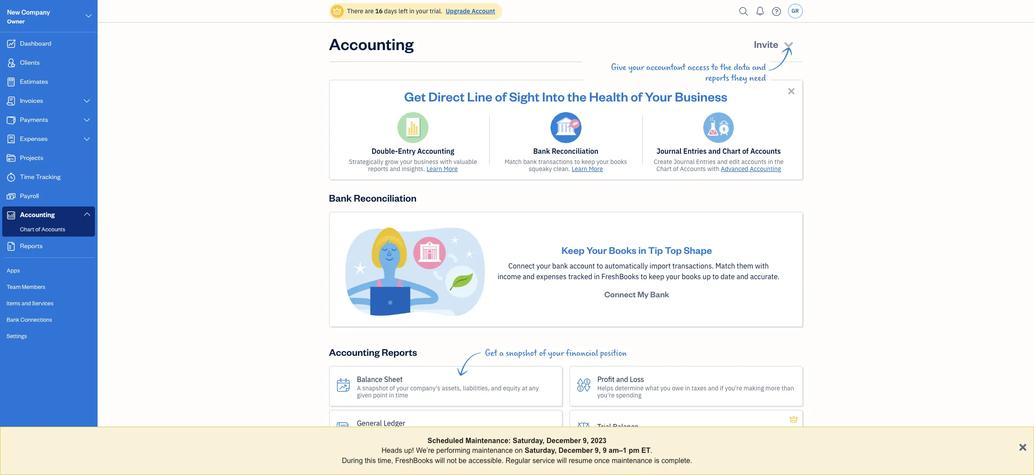 Task type: vqa. For each thing, say whether or not it's contained in the screenshot.
the Members
yes



Task type: locate. For each thing, give the bounding box(es) containing it.
1 learn more from the left
[[427, 165, 458, 173]]

accountant
[[647, 63, 686, 73]]

the
[[721, 63, 732, 73], [568, 88, 587, 105], [775, 158, 784, 166]]

saturday, up on
[[513, 438, 545, 445]]

you left owe
[[661, 385, 671, 393]]

1 horizontal spatial reports
[[706, 73, 730, 83]]

summary for bank reconciliation summary
[[422, 463, 452, 472]]

to
[[712, 63, 719, 73], [575, 158, 580, 166], [597, 262, 604, 271], [641, 273, 648, 281], [713, 273, 719, 281], [467, 429, 472, 437], [648, 432, 654, 440]]

chart inside main element
[[20, 226, 34, 233]]

1 will from the left
[[435, 458, 445, 465]]

1 horizontal spatial 9,
[[595, 448, 601, 455]]

projects
[[20, 154, 43, 162]]

transactions down bank reconciliation image
[[539, 158, 573, 166]]

bank left clean.
[[524, 158, 537, 166]]

line
[[467, 88, 493, 105]]

1 vertical spatial accounts
[[680, 165, 706, 173]]

0 horizontal spatial you
[[487, 429, 497, 437]]

with inside strategically grow your business with valuable reports and insights.
[[440, 158, 452, 166]]

your inside general ledger a complete record of your transactions to help you prepare financial statements
[[417, 429, 429, 437]]

bank left time,
[[357, 463, 373, 472]]

to left help
[[467, 429, 472, 437]]

1 horizontal spatial chart
[[657, 165, 672, 173]]

0 horizontal spatial keep
[[582, 158, 595, 166]]

with left valuable
[[440, 158, 452, 166]]

entries up create journal entries and edit accounts in the chart of accounts with
[[684, 147, 707, 156]]

a down general
[[357, 429, 361, 437]]

1 vertical spatial chart
[[657, 165, 672, 173]]

0 horizontal spatial get
[[405, 88, 426, 105]]

give
[[612, 63, 627, 73]]

0 horizontal spatial more
[[444, 165, 458, 173]]

dashboard image
[[6, 40, 16, 48]]

learn right clean.
[[572, 165, 588, 173]]

books down transactions.
[[682, 273, 701, 281]]

complete
[[363, 429, 389, 437]]

0 vertical spatial keep
[[582, 158, 595, 166]]

freshbooks down up!
[[395, 458, 433, 465]]

0 horizontal spatial freshbooks
[[395, 458, 433, 465]]

0 vertical spatial get
[[405, 88, 426, 105]]

0 horizontal spatial match
[[505, 158, 522, 166]]

connect left my at the bottom of the page
[[605, 289, 636, 300]]

connect my bank button
[[597, 286, 678, 304]]

a inside the trial balance a quick gut check to make sure your books are balanced
[[598, 432, 602, 440]]

9, left 2023
[[583, 438, 589, 445]]

2 horizontal spatial with
[[756, 262, 769, 271]]

transactions inside general ledger a complete record of your transactions to help you prepare financial statements
[[431, 429, 465, 437]]

on
[[515, 448, 523, 455]]

9, left 9
[[595, 448, 601, 455]]

you
[[661, 385, 671, 393], [487, 429, 497, 437]]

1 vertical spatial keep
[[649, 273, 665, 281]]

and up the need
[[753, 63, 766, 73]]

financial left position
[[566, 349, 599, 359]]

maintenance down maintenance:
[[473, 448, 513, 455]]

are left 16
[[365, 7, 374, 15]]

loss
[[630, 375, 645, 384]]

freshbooks down automatically
[[602, 273, 639, 281]]

you inside general ledger a complete record of your transactions to help you prepare financial statements
[[487, 429, 497, 437]]

2 vertical spatial chart
[[20, 226, 34, 233]]

0 horizontal spatial summary
[[422, 463, 452, 472]]

sheet
[[384, 375, 403, 384]]

valuable
[[454, 158, 477, 166]]

balance up given
[[357, 375, 383, 384]]

connect inside "connect your bank account to automatically import transactions. match them with income and expenses tracked in freshbooks to keep your books up to date and accurate."
[[509, 262, 535, 271]]

1 vertical spatial december
[[559, 448, 593, 455]]

expenses
[[20, 135, 48, 143]]

you're right if
[[725, 385, 743, 393]]

sure
[[672, 432, 684, 440]]

more for double-entry accounting
[[444, 165, 458, 173]]

0 vertical spatial books
[[611, 158, 628, 166]]

financial
[[566, 349, 599, 359], [522, 429, 546, 437]]

tracking
[[36, 173, 61, 181]]

money image
[[6, 192, 16, 201]]

books right sure
[[700, 432, 716, 440]]

accounts down accounting link
[[41, 226, 65, 233]]

determine
[[615, 385, 644, 393]]

a left point
[[357, 385, 361, 393]]

1 horizontal spatial crown image
[[549, 459, 558, 470]]

of right record
[[410, 429, 415, 437]]

a inside general ledger a complete record of your transactions to help you prepare financial statements
[[357, 429, 361, 437]]

0 horizontal spatial the
[[568, 88, 587, 105]]

reconciliation up match bank transactions to keep your books squeaky clean.
[[552, 147, 599, 156]]

check
[[630, 432, 647, 440]]

1 vertical spatial are
[[718, 432, 727, 440]]

they
[[732, 73, 748, 83]]

2 horizontal spatial chart
[[723, 147, 741, 156]]

0 vertical spatial you
[[661, 385, 671, 393]]

0 vertical spatial balance
[[357, 375, 383, 384]]

in inside "connect your bank account to automatically import transactions. match them with income and expenses tracked in freshbooks to keep your books up to date and accurate."
[[594, 273, 600, 281]]

of down accounting link
[[35, 226, 40, 233]]

1 vertical spatial crown image
[[549, 459, 558, 470]]

bank up expenses
[[553, 262, 568, 271]]

0 vertical spatial 9,
[[583, 438, 589, 445]]

time,
[[378, 458, 393, 465]]

squeaky
[[529, 165, 552, 173]]

learn
[[427, 165, 442, 173], [572, 165, 588, 173]]

match left squeaky
[[505, 158, 522, 166]]

accounts right create
[[680, 165, 706, 173]]

1 horizontal spatial balance
[[613, 423, 639, 432]]

balanced
[[728, 432, 754, 440]]

2 more from the left
[[589, 165, 603, 173]]

0 horizontal spatial transactions
[[431, 429, 465, 437]]

create
[[654, 158, 673, 166]]

entries
[[684, 147, 707, 156], [697, 158, 716, 166]]

reports down double-
[[368, 165, 389, 173]]

1 horizontal spatial get
[[485, 349, 498, 359]]

need
[[750, 73, 766, 83]]

new company owner
[[7, 8, 50, 25]]

up!
[[404, 448, 414, 455]]

into
[[543, 88, 565, 105]]

0 horizontal spatial with
[[440, 158, 452, 166]]

transactions
[[539, 158, 573, 166], [431, 429, 465, 437]]

0 vertical spatial financial
[[566, 349, 599, 359]]

and left equity
[[491, 385, 502, 393]]

saturday, up service
[[525, 448, 557, 455]]

more right clean.
[[589, 165, 603, 173]]

dashboard link
[[2, 35, 95, 53]]

team members
[[7, 284, 45, 291]]

and down 'journal entries and chart of accounts'
[[718, 158, 728, 166]]

2 learn from the left
[[572, 165, 588, 173]]

connect my bank
[[605, 289, 670, 300]]

2 vertical spatial reconciliation
[[375, 463, 420, 472]]

bank right my at the bottom of the page
[[651, 289, 670, 300]]

in right "accounts"
[[769, 158, 774, 166]]

get left the a
[[485, 349, 498, 359]]

more right business
[[444, 165, 458, 173]]

your up "account"
[[587, 244, 607, 257]]

1 horizontal spatial accounts
[[680, 165, 706, 173]]

of right health
[[631, 88, 643, 105]]

chevron large down image inside invoices link
[[83, 98, 91, 105]]

trial balance a quick gut check to make sure your books are balanced
[[598, 423, 754, 440]]

keep down import
[[649, 273, 665, 281]]

crown image left there
[[333, 6, 342, 16]]

financial up on
[[522, 429, 546, 437]]

with down 'journal entries and chart of accounts'
[[708, 165, 720, 173]]

0 horizontal spatial crown image
[[333, 6, 342, 16]]

bank down strategically
[[329, 192, 352, 204]]

if
[[720, 385, 724, 393]]

to inside match bank transactions to keep your books squeaky clean.
[[575, 158, 580, 166]]

double-entry accounting
[[372, 147, 455, 156]]

position
[[601, 349, 627, 359]]

2 learn more from the left
[[572, 165, 603, 173]]

connect up the income
[[509, 262, 535, 271]]

journal up create
[[657, 147, 682, 156]]

resume
[[569, 458, 593, 465]]

invite
[[755, 38, 779, 50]]

direct
[[429, 88, 465, 105]]

1 vertical spatial bank
[[553, 262, 568, 271]]

2 horizontal spatial accounts
[[751, 147, 781, 156]]

access
[[688, 63, 710, 73]]

0 horizontal spatial connect
[[509, 262, 535, 271]]

to inside general ledger a complete record of your transactions to help you prepare financial statements
[[467, 429, 472, 437]]

0 vertical spatial bank
[[524, 158, 537, 166]]

to left make
[[648, 432, 654, 440]]

the right "accounts"
[[775, 158, 784, 166]]

1 vertical spatial your
[[587, 244, 607, 257]]

1 horizontal spatial financial
[[566, 349, 599, 359]]

crown image
[[333, 6, 342, 16], [549, 459, 558, 470]]

entries inside create journal entries and edit accounts in the chart of accounts with
[[697, 158, 716, 166]]

in right tracked
[[594, 273, 600, 281]]

to right clean.
[[575, 158, 580, 166]]

1 vertical spatial transactions
[[431, 429, 465, 437]]

summary down is
[[629, 467, 660, 476]]

reconciliation down grow
[[354, 192, 417, 204]]

1 horizontal spatial maintenance
[[612, 458, 653, 465]]

transactions up scheduled
[[431, 429, 465, 437]]

1 horizontal spatial bank reconciliation
[[534, 147, 599, 156]]

and right items
[[21, 300, 31, 307]]

and inside create journal entries and edit accounts in the chart of accounts with
[[718, 158, 728, 166]]

0 vertical spatial your
[[645, 88, 673, 105]]

tax
[[617, 467, 628, 476]]

snapshot down sheet
[[363, 385, 388, 393]]

will left not
[[435, 458, 445, 465]]

notifications image
[[754, 2, 768, 20]]

0 horizontal spatial balance
[[357, 375, 383, 384]]

get for get direct line of sight into the health of your business
[[405, 88, 426, 105]]

close image
[[787, 86, 797, 96]]

0 vertical spatial chart
[[723, 147, 741, 156]]

chevron large down image
[[85, 11, 93, 21], [83, 98, 91, 105], [83, 136, 91, 143], [83, 211, 91, 218]]

1 vertical spatial entries
[[697, 158, 716, 166]]

in
[[410, 7, 415, 15], [769, 158, 774, 166], [639, 244, 647, 257], [594, 273, 600, 281], [685, 385, 691, 393], [389, 392, 394, 400]]

chevron large down image for accounting
[[83, 211, 91, 218]]

bank reconciliation down strategically
[[329, 192, 417, 204]]

bank up squeaky
[[534, 147, 550, 156]]

1 horizontal spatial connect
[[605, 289, 636, 300]]

0 vertical spatial maintenance
[[473, 448, 513, 455]]

summary down we're
[[422, 463, 452, 472]]

account
[[472, 7, 496, 15]]

a
[[500, 349, 504, 359]]

accounts up "accounts"
[[751, 147, 781, 156]]

get a snapshot of your financial position
[[485, 349, 627, 359]]

freshbooks inside "connect your bank account to automatically import transactions. match them with income and expenses tracked in freshbooks to keep your books up to date and accurate."
[[602, 273, 639, 281]]

entries down 'journal entries and chart of accounts'
[[697, 158, 716, 166]]

1 more from the left
[[444, 165, 458, 173]]

1 vertical spatial maintenance
[[612, 458, 653, 465]]

1 horizontal spatial summary
[[629, 467, 660, 476]]

the left data on the right top of the page
[[721, 63, 732, 73]]

bank inside button
[[357, 463, 373, 472]]

0 vertical spatial crown image
[[333, 6, 342, 16]]

not
[[447, 458, 457, 465]]

match inside match bank transactions to keep your books squeaky clean.
[[505, 158, 522, 166]]

1 horizontal spatial are
[[718, 432, 727, 440]]

team members link
[[2, 280, 95, 295]]

1 vertical spatial balance
[[613, 423, 639, 432]]

1 vertical spatial match
[[716, 262, 736, 271]]

1 horizontal spatial the
[[721, 63, 732, 73]]

2 vertical spatial books
[[700, 432, 716, 440]]

chart image
[[6, 211, 16, 220]]

2 vertical spatial the
[[775, 158, 784, 166]]

connect inside button
[[605, 289, 636, 300]]

chevrondown image
[[783, 38, 795, 50]]

health
[[590, 88, 629, 105]]

1 vertical spatial journal
[[674, 158, 695, 166]]

a inside balance sheet a snapshot of your company's assets, liabilities, and equity at any given point in time
[[357, 385, 361, 393]]

journal right create
[[674, 158, 695, 166]]

keep inside "connect your bank account to automatically import transactions. match them with income and expenses tracked in freshbooks to keep your books up to date and accurate."
[[649, 273, 665, 281]]

in right owe
[[685, 385, 691, 393]]

balance inside the trial balance a quick gut check to make sure your books are balanced
[[613, 423, 639, 432]]

main element
[[0, 0, 120, 476]]

what
[[646, 385, 659, 393]]

accounts
[[751, 147, 781, 156], [680, 165, 706, 173], [41, 226, 65, 233]]

0 vertical spatial the
[[721, 63, 732, 73]]

create journal entries and edit accounts in the chart of accounts with
[[654, 158, 784, 173]]

time tracking link
[[2, 169, 95, 187]]

journal inside create journal entries and edit accounts in the chart of accounts with
[[674, 158, 695, 166]]

are inside the trial balance a quick gut check to make sure your books are balanced
[[718, 432, 727, 440]]

left
[[399, 7, 408, 15]]

in inside create journal entries and edit accounts in the chart of accounts with
[[769, 158, 774, 166]]

trial.
[[430, 7, 443, 15]]

of down sheet
[[390, 385, 395, 393]]

1 horizontal spatial match
[[716, 262, 736, 271]]

reports
[[20, 242, 43, 250], [382, 346, 417, 359]]

0 vertical spatial reports
[[20, 242, 43, 250]]

0 horizontal spatial your
[[587, 244, 607, 257]]

0 vertical spatial december
[[547, 438, 581, 445]]

upgrade account link
[[444, 7, 496, 15]]

dashboard
[[20, 39, 51, 48]]

of inside chart of accounts link
[[35, 226, 40, 233]]

to inside the trial balance a quick gut check to make sure your books are balanced
[[648, 432, 654, 440]]

1 horizontal spatial freshbooks
[[602, 273, 639, 281]]

2 vertical spatial accounts
[[41, 226, 65, 233]]

1 vertical spatial reports
[[368, 165, 389, 173]]

a down trial
[[598, 432, 602, 440]]

your inside balance sheet a snapshot of your company's assets, liabilities, and equity at any given point in time
[[397, 385, 409, 393]]

reports
[[706, 73, 730, 83], [368, 165, 389, 173]]

0 vertical spatial transactions
[[539, 158, 573, 166]]

double-entry accounting image
[[398, 112, 429, 143]]

0 horizontal spatial you're
[[598, 392, 615, 400]]

1 horizontal spatial learn more
[[572, 165, 603, 173]]

in left time
[[389, 392, 394, 400]]

get left 'direct'
[[405, 88, 426, 105]]

income
[[498, 273, 521, 281]]

snapshot right the a
[[506, 349, 537, 359]]

and inside strategically grow your business with valuable reports and insights.
[[390, 165, 401, 173]]

snapshot inside balance sheet a snapshot of your company's assets, liabilities, and equity at any given point in time
[[363, 385, 388, 393]]

help
[[474, 429, 486, 437]]

0 horizontal spatial maintenance
[[473, 448, 513, 455]]

learn more right insights. at left
[[427, 165, 458, 173]]

are left balanced at the bottom
[[718, 432, 727, 440]]

1 vertical spatial the
[[568, 88, 587, 105]]

you inside 'profit and loss helps determine what you owe in taxes and if you're making more than you're spending'
[[661, 385, 671, 393]]

you're
[[725, 385, 743, 393], [598, 392, 615, 400]]

timer image
[[6, 173, 16, 182]]

bank reconciliation up match bank transactions to keep your books squeaky clean.
[[534, 147, 599, 156]]

invoice image
[[6, 97, 16, 106]]

you up maintenance:
[[487, 429, 497, 437]]

expenses link
[[2, 131, 95, 149]]

will
[[435, 458, 445, 465], [557, 458, 567, 465]]

december
[[547, 438, 581, 445], [559, 448, 593, 455]]

summary for sales tax summary
[[629, 467, 660, 476]]

of right create
[[674, 165, 679, 173]]

1 horizontal spatial bank
[[553, 262, 568, 271]]

learn more
[[427, 165, 458, 173], [572, 165, 603, 173]]

1 vertical spatial you
[[487, 429, 497, 437]]

shape
[[684, 244, 712, 257]]

×
[[1019, 439, 1028, 455]]

you're down profit
[[598, 392, 615, 400]]

connect for your
[[509, 262, 535, 271]]

connect your bank account to begin matching your bank transactions image
[[344, 227, 486, 317]]

business
[[675, 88, 728, 105]]

books
[[611, 158, 628, 166], [682, 273, 701, 281], [700, 432, 716, 440]]

advanced
[[721, 165, 749, 173]]

reports down chart of accounts
[[20, 242, 43, 250]]

your down accountant
[[645, 88, 673, 105]]

1 horizontal spatial more
[[589, 165, 603, 173]]

learn more right clean.
[[572, 165, 603, 173]]

chevron large down image inside accounting link
[[83, 211, 91, 218]]

0 horizontal spatial are
[[365, 7, 374, 15]]

apps link
[[2, 263, 95, 279]]

reports down access
[[706, 73, 730, 83]]

with inside create journal entries and edit accounts in the chart of accounts with
[[708, 165, 720, 173]]

summary inside button
[[422, 463, 452, 472]]

1 horizontal spatial your
[[645, 88, 673, 105]]

company's
[[411, 385, 441, 393]]

learn right insights. at left
[[427, 165, 442, 173]]

transactions.
[[673, 262, 714, 271]]

will right service
[[557, 458, 567, 465]]

0 horizontal spatial snapshot
[[363, 385, 388, 393]]

0 horizontal spatial reports
[[368, 165, 389, 173]]

financial inside general ledger a complete record of your transactions to help you prepare financial statements
[[522, 429, 546, 437]]

report image
[[6, 242, 16, 251]]

project image
[[6, 154, 16, 163]]

bank down items
[[7, 317, 19, 324]]

and inside main element
[[21, 300, 31, 307]]

maintenance down pm
[[612, 458, 653, 465]]

bank
[[524, 158, 537, 166], [553, 262, 568, 271]]

account
[[570, 262, 595, 271]]

and down them
[[737, 273, 749, 281]]

more
[[766, 385, 781, 393]]

0 horizontal spatial will
[[435, 458, 445, 465]]

1 vertical spatial reports
[[382, 346, 417, 359]]

balance up the gut
[[613, 423, 639, 432]]

the right into
[[568, 88, 587, 105]]

1 vertical spatial get
[[485, 349, 498, 359]]

a for trial balance
[[598, 432, 602, 440]]

of right line
[[495, 88, 507, 105]]

1 vertical spatial freshbooks
[[395, 458, 433, 465]]

0 horizontal spatial bank
[[524, 158, 537, 166]]

strategically
[[349, 158, 384, 166]]

tracked
[[569, 273, 593, 281]]

1 learn from the left
[[427, 165, 442, 173]]

0 vertical spatial reports
[[706, 73, 730, 83]]

books inside "connect your bank account to automatically import transactions. match them with income and expenses tracked in freshbooks to keep your books up to date and accurate."
[[682, 273, 701, 281]]

with up accurate.
[[756, 262, 769, 271]]

business
[[414, 158, 439, 166]]

your inside give your accountant access to the data and reports they need
[[629, 63, 645, 73]]

1 horizontal spatial with
[[708, 165, 720, 173]]



Task type: describe. For each thing, give the bounding box(es) containing it.
trial
[[598, 423, 612, 432]]

date
[[721, 273, 735, 281]]

maintenance:
[[466, 438, 511, 445]]

and up determine on the bottom right of the page
[[617, 375, 629, 384]]

freshbooks inside scheduled maintenance: saturday, december 9, 2023 heads up! we're performing maintenance on saturday, december 9, 9 am–1 pm et . during this time, freshbooks will not be accessible. regular service will resume once maintenance is complete.
[[395, 458, 433, 465]]

payroll
[[20, 192, 39, 200]]

projects link
[[2, 150, 95, 168]]

settings
[[7, 333, 27, 340]]

in inside balance sheet a snapshot of your company's assets, liabilities, and equity at any given point in time
[[389, 392, 394, 400]]

of up "accounts"
[[743, 147, 749, 156]]

the inside create journal entries and edit accounts in the chart of accounts with
[[775, 158, 784, 166]]

bank reconciliation image
[[551, 112, 582, 143]]

the inside give your accountant access to the data and reports they need
[[721, 63, 732, 73]]

ledger
[[384, 419, 406, 428]]

× dialog
[[0, 428, 1035, 476]]

estimates
[[20, 77, 48, 86]]

reports inside main element
[[20, 242, 43, 250]]

reports inside strategically grow your business with valuable reports and insights.
[[368, 165, 389, 173]]

chart of accounts
[[20, 226, 65, 233]]

time
[[396, 392, 408, 400]]

0 vertical spatial saturday,
[[513, 438, 545, 445]]

point
[[373, 392, 388, 400]]

bank inside match bank transactions to keep your books squeaky clean.
[[524, 158, 537, 166]]

advanced accounting
[[721, 165, 782, 173]]

import
[[650, 262, 671, 271]]

am–1
[[609, 448, 627, 455]]

a for balance sheet
[[357, 385, 361, 393]]

invite button
[[747, 33, 803, 55]]

edit
[[730, 158, 740, 166]]

make
[[655, 432, 671, 440]]

clean.
[[554, 165, 571, 173]]

transactions inside match bank transactions to keep your books squeaky clean.
[[539, 158, 573, 166]]

in left tip
[[639, 244, 647, 257]]

1 vertical spatial reconciliation
[[354, 192, 417, 204]]

match bank transactions to keep your books squeaky clean.
[[505, 158, 628, 173]]

taxes
[[692, 385, 707, 393]]

time
[[20, 173, 35, 181]]

clients link
[[2, 54, 95, 72]]

1 vertical spatial 9,
[[595, 448, 601, 455]]

accounting inside accounting link
[[20, 211, 55, 219]]

chart inside create journal entries and edit accounts in the chart of accounts with
[[657, 165, 672, 173]]

and right the income
[[523, 273, 535, 281]]

books
[[609, 244, 637, 257]]

scheduled maintenance: saturday, december 9, 2023 heads up! we're performing maintenance on saturday, december 9, 9 am–1 pm et . during this time, freshbooks will not be accessible. regular service will resume once maintenance is complete.
[[342, 438, 693, 465]]

scheduled
[[428, 438, 464, 445]]

accounts inside chart of accounts link
[[41, 226, 65, 233]]

in right left
[[410, 7, 415, 15]]

bank inside main element
[[7, 317, 19, 324]]

learn more for double-entry accounting
[[427, 165, 458, 173]]

bank reconciliation summary button
[[329, 455, 563, 476]]

your inside the trial balance a quick gut check to make sure your books are balanced
[[686, 432, 698, 440]]

record
[[390, 429, 408, 437]]

days
[[384, 7, 397, 15]]

chevron large down image for expenses
[[83, 136, 91, 143]]

connect for my
[[605, 289, 636, 300]]

0 vertical spatial snapshot
[[506, 349, 537, 359]]

grow
[[385, 158, 399, 166]]

to up my at the bottom of the page
[[641, 273, 648, 281]]

pm
[[629, 448, 640, 455]]

sales tax summary link
[[570, 455, 803, 476]]

with inside "connect your bank account to automatically import transactions. match them with income and expenses tracked in freshbooks to keep your books up to date and accurate."
[[756, 262, 769, 271]]

keep your books in tip top shape
[[562, 244, 712, 257]]

1 horizontal spatial reports
[[382, 346, 417, 359]]

search image
[[737, 5, 751, 18]]

to right "account"
[[597, 262, 604, 271]]

balance inside balance sheet a snapshot of your company's assets, liabilities, and equity at any given point in time
[[357, 375, 383, 384]]

go to help image
[[770, 5, 784, 18]]

connect your bank account to automatically import transactions. match them with income and expenses tracked in freshbooks to keep your books up to date and accurate.
[[498, 262, 780, 281]]

client image
[[6, 59, 16, 67]]

equity
[[503, 385, 521, 393]]

and inside balance sheet a snapshot of your company's assets, liabilities, and equity at any given point in time
[[491, 385, 502, 393]]

settings link
[[2, 329, 95, 344]]

and inside give your accountant access to the data and reports they need
[[753, 63, 766, 73]]

to inside give your accountant access to the data and reports they need
[[712, 63, 719, 73]]

tip
[[649, 244, 663, 257]]

2 will from the left
[[557, 458, 567, 465]]

et
[[642, 448, 651, 455]]

making
[[744, 385, 765, 393]]

general
[[357, 419, 382, 428]]

more for bank reconciliation
[[589, 165, 603, 173]]

in inside 'profit and loss helps determine what you owe in taxes and if you're making more than you're spending'
[[685, 385, 691, 393]]

1 vertical spatial saturday,
[[525, 448, 557, 455]]

reports link
[[2, 238, 95, 256]]

0 horizontal spatial 9,
[[583, 438, 589, 445]]

bank inside button
[[651, 289, 670, 300]]

sales
[[598, 467, 615, 476]]

we're
[[416, 448, 435, 455]]

crown image
[[790, 415, 799, 426]]

and up create journal entries and edit accounts in the chart of accounts with
[[709, 147, 721, 156]]

there
[[347, 7, 364, 15]]

and left if
[[709, 385, 719, 393]]

chart of accounts link
[[4, 224, 93, 235]]

my
[[638, 289, 649, 300]]

this
[[365, 458, 376, 465]]

payments
[[20, 115, 48, 124]]

match inside "connect your bank account to automatically import transactions. match them with income and expenses tracked in freshbooks to keep your books up to date and accurate."
[[716, 262, 736, 271]]

statements
[[357, 436, 389, 444]]

1 vertical spatial bank reconciliation
[[329, 192, 417, 204]]

profit and loss helps determine what you owe in taxes and if you're making more than you're spending
[[598, 375, 795, 400]]

0 vertical spatial bank reconciliation
[[534, 147, 599, 156]]

accurate.
[[751, 273, 780, 281]]

a for general ledger
[[357, 429, 361, 437]]

there are 16 days left in your trial. upgrade account
[[347, 7, 496, 15]]

company
[[21, 8, 50, 16]]

0 vertical spatial are
[[365, 7, 374, 15]]

at
[[522, 385, 528, 393]]

learn for reconciliation
[[572, 165, 588, 173]]

bank reconciliation summary
[[357, 463, 452, 472]]

up
[[703, 273, 711, 281]]

books inside the trial balance a quick gut check to make sure your books are balanced
[[700, 432, 716, 440]]

payment image
[[6, 116, 16, 125]]

payments link
[[2, 111, 95, 130]]

journal entries and chart of accounts image
[[704, 112, 735, 143]]

learn for entry
[[427, 165, 442, 173]]

clients
[[20, 58, 40, 67]]

keep inside match bank transactions to keep your books squeaky clean.
[[582, 158, 595, 166]]

items
[[7, 300, 20, 307]]

of right the a
[[539, 349, 546, 359]]

chevron large down image for invoices
[[83, 98, 91, 105]]

0 vertical spatial reconciliation
[[552, 147, 599, 156]]

to right up
[[713, 273, 719, 281]]

members
[[22, 284, 45, 291]]

during
[[342, 458, 363, 465]]

owner
[[7, 18, 25, 25]]

of inside create journal entries and edit accounts in the chart of accounts with
[[674, 165, 679, 173]]

apps
[[7, 267, 20, 274]]

1 horizontal spatial you're
[[725, 385, 743, 393]]

0 vertical spatial entries
[[684, 147, 707, 156]]

chevron large down image
[[83, 117, 91, 124]]

0 vertical spatial accounts
[[751, 147, 781, 156]]

books inside match bank transactions to keep your books squeaky clean.
[[611, 158, 628, 166]]

9
[[603, 448, 607, 455]]

liabilities,
[[463, 385, 490, 393]]

of inside balance sheet a snapshot of your company's assets, liabilities, and equity at any given point in time
[[390, 385, 395, 393]]

expense image
[[6, 135, 16, 144]]

your inside strategically grow your business with valuable reports and insights.
[[400, 158, 413, 166]]

complete.
[[662, 458, 693, 465]]

reports inside give your accountant access to the data and reports they need
[[706, 73, 730, 83]]

than
[[782, 385, 795, 393]]

owe
[[672, 385, 684, 393]]

accounts inside create journal entries and edit accounts in the chart of accounts with
[[680, 165, 706, 173]]

data
[[734, 63, 751, 73]]

estimate image
[[6, 78, 16, 87]]

your inside match bank transactions to keep your books squeaky clean.
[[597, 158, 609, 166]]

learn more for bank reconciliation
[[572, 165, 603, 173]]

insights.
[[402, 165, 425, 173]]

helps
[[598, 385, 614, 393]]

team
[[7, 284, 21, 291]]

bank inside "connect your bank account to automatically import transactions. match them with income and expenses tracked in freshbooks to keep your books up to date and accurate."
[[553, 262, 568, 271]]

spending
[[616, 392, 642, 400]]

reconciliation inside button
[[375, 463, 420, 472]]

get for get a snapshot of your financial position
[[485, 349, 498, 359]]

0 vertical spatial journal
[[657, 147, 682, 156]]

of inside general ledger a complete record of your transactions to help you prepare financial statements
[[410, 429, 415, 437]]

estimates link
[[2, 73, 95, 91]]

× button
[[1019, 439, 1028, 455]]

time tracking
[[20, 173, 61, 181]]

expenses
[[537, 273, 567, 281]]



